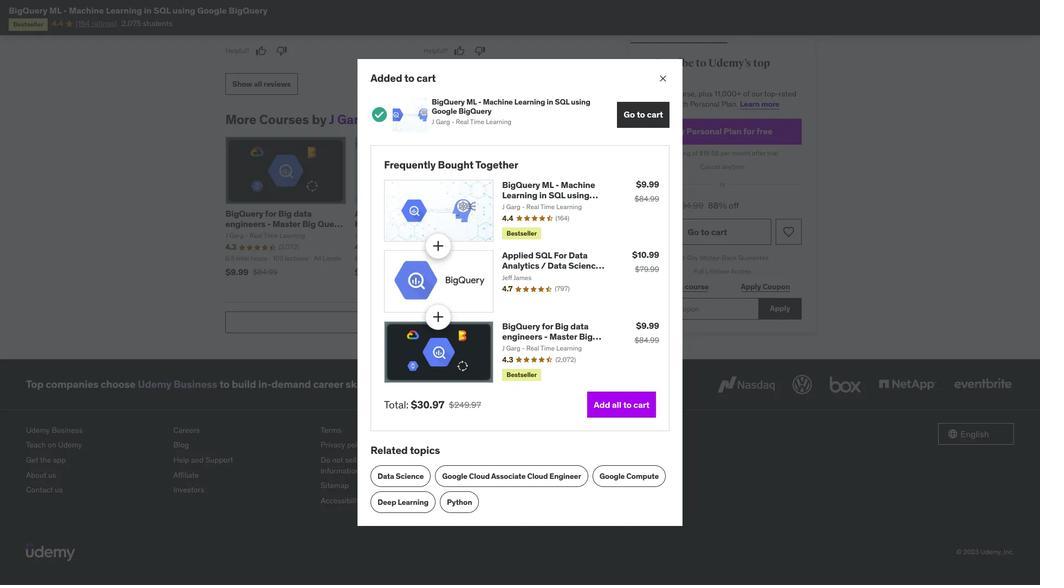 Task type: vqa. For each thing, say whether or not it's contained in the screenshot.
'Learn' within Learn at your own pace, with lifetime access on mobile and desktop
no



Task type: locate. For each thing, give the bounding box(es) containing it.
garg inside 'apache flink | a real time & hands-on course on flink j garg - real time learning'
[[359, 232, 373, 240]]

flink up 55
[[387, 208, 407, 219]]

engineers inside added to cart dialog
[[503, 331, 543, 342]]

cloud left engineer
[[528, 471, 548, 481]]

2 all from the left
[[435, 254, 442, 262]]

0 vertical spatial apply
[[741, 282, 762, 292]]

to
[[696, 57, 707, 70], [405, 72, 415, 85], [637, 109, 646, 120], [513, 219, 522, 229], [701, 226, 710, 237], [220, 378, 230, 391], [624, 399, 632, 410]]

total for apache flink | a real time & hands-on course on flink
[[360, 254, 374, 262]]

bigquery ml - machine learning in sql using google bigquery inside added to cart dialog
[[503, 179, 596, 211]]

or right sell
[[359, 455, 366, 465]]

levels
[[323, 254, 341, 262], [444, 254, 462, 262], [579, 254, 597, 262]]

1 hours from the left
[[251, 254, 267, 262]]

on right teach
[[48, 440, 56, 450]]

0 horizontal spatial ml
[[49, 5, 61, 16]]

mark review by paul o. as helpful image
[[256, 45, 267, 56]]

0 vertical spatial 2072 reviews element
[[279, 243, 299, 252]]

companies
[[46, 378, 99, 391]]

top
[[754, 57, 771, 70]]

1758 reviews element
[[408, 243, 427, 252]]

1 apache from the left
[[355, 208, 385, 219]]

apache for hands-
[[355, 208, 385, 219]]

all levels right for
[[570, 254, 597, 262]]

0 vertical spatial business
[[174, 378, 217, 391]]

2 horizontal spatial for
[[744, 126, 755, 137]]

on inside apache beam | a hands-on course to build big data pipelines
[[582, 208, 594, 219]]

on up (1,758)
[[427, 219, 437, 229]]

a left (164)
[[546, 208, 551, 219]]

$9.99 down 6 total hours
[[355, 267, 378, 277]]

1 horizontal spatial go
[[688, 226, 700, 237]]

apache inside apache beam | a hands-on course to build big data pipelines
[[484, 208, 515, 219]]

1 vertical spatial machine
[[483, 97, 513, 107]]

$84.99
[[635, 194, 660, 204], [676, 200, 704, 211], [253, 267, 278, 277], [512, 267, 536, 277], [635, 335, 660, 345]]

to up money-
[[701, 226, 710, 237]]

0 horizontal spatial internals
[[226, 229, 261, 240]]

sql inside applied sql for data analytics / data science with bigquery
[[536, 250, 552, 261]]

a inside 'apache flink | a real time & hands-on course on flink j garg - real time learning'
[[413, 208, 418, 219]]

bigquery ml - machine learning in sql using google bigquery up 2,075
[[9, 5, 268, 16]]

1 vertical spatial (2,072)
[[556, 356, 576, 364]]

1 vertical spatial apply
[[771, 304, 791, 314]]

1 horizontal spatial 4.3
[[355, 242, 366, 252]]

1 horizontal spatial apache
[[484, 208, 515, 219]]

learning inside 'apache flink | a real time & hands-on course on flink j garg - real time learning'
[[409, 232, 435, 240]]

udemy up teach
[[26, 425, 50, 435]]

bigquery for big data engineers - master big query internals link down 797 reviews element
[[503, 321, 602, 352]]

in inside bigquery ml - machine learning in sql using google bigquery j garg - real time learning
[[547, 97, 554, 107]]

-
[[63, 5, 67, 16], [479, 97, 482, 107], [370, 111, 375, 128], [452, 118, 455, 126], [556, 179, 559, 190], [522, 203, 525, 211], [268, 219, 271, 229], [245, 232, 248, 240], [375, 232, 378, 240], [504, 232, 507, 240], [545, 331, 548, 342], [522, 344, 525, 352]]

0 horizontal spatial or
[[359, 455, 366, 465]]

bigquery ml - machine learning in sql using google bigquery image
[[393, 97, 428, 132]]

jeff
[[503, 274, 512, 282]]

all for bigquery for big data engineers - master big query internals
[[314, 254, 321, 262]]

master down 797 reviews element
[[550, 331, 578, 342]]

go to cart button up money-
[[644, 219, 772, 245]]

mark review by paul o. as unhelpful image
[[276, 45, 287, 56]]

engineers down 4.7
[[503, 331, 543, 342]]

add
[[594, 399, 611, 410]]

careers
[[173, 425, 200, 435]]

cart down 88%
[[712, 226, 728, 237]]

all inside 'button'
[[254, 79, 262, 89]]

0 horizontal spatial a
[[413, 208, 418, 219]]

1 helpful? from the left
[[226, 46, 250, 54]]

1 vertical spatial query
[[503, 342, 527, 352]]

cart inside button
[[634, 399, 650, 410]]

plan
[[724, 126, 742, 137]]

apply down access
[[741, 282, 762, 292]]

$9.99 $74.99
[[355, 267, 406, 277]]

1 horizontal spatial ml
[[467, 97, 477, 107]]

1 vertical spatial bigquery for big data engineers - master big query internals
[[503, 321, 593, 352]]

get up 'courses,'
[[644, 89, 656, 98]]

sitemap link
[[321, 479, 460, 494]]

ml
[[49, 5, 61, 16], [467, 97, 477, 107], [542, 179, 554, 190]]

0 horizontal spatial cloud
[[469, 471, 490, 481]]

data for $9.99
[[571, 321, 589, 332]]

all right for
[[570, 254, 577, 262]]

1 horizontal spatial all levels
[[435, 254, 462, 262]]

0 horizontal spatial go
[[624, 109, 635, 120]]

in inside bigquery ml - machine learning in sql using google bigquery
[[540, 190, 547, 200]]

business up careers
[[174, 378, 217, 391]]

(2,072) for bestseller
[[556, 356, 576, 364]]

1 vertical spatial 2072 reviews element
[[556, 356, 576, 365]]

data for 8.5 total hours
[[294, 208, 312, 219]]

total
[[236, 254, 249, 262], [360, 254, 374, 262], [495, 254, 508, 262]]

0 vertical spatial personal
[[690, 99, 720, 109]]

master
[[273, 219, 301, 229], [550, 331, 578, 342]]

1 vertical spatial master
[[550, 331, 578, 342]]

to down 'courses,'
[[637, 109, 646, 120]]

to inside apache beam | a hands-on course to build big data pipelines
[[513, 219, 522, 229]]

1 levels from the left
[[323, 254, 341, 262]]

apache flink | a real time & hands-on course on flink j garg - real time learning
[[355, 208, 467, 240]]

1 total from the left
[[236, 254, 249, 262]]

all for reviews
[[254, 79, 262, 89]]

4.4 for apache
[[484, 242, 495, 252]]

all right add
[[612, 399, 622, 410]]

$9.99
[[637, 179, 660, 190], [644, 198, 672, 211], [226, 267, 249, 277], [355, 267, 378, 277], [484, 267, 507, 277], [637, 320, 660, 331]]

1 horizontal spatial machine
[[483, 97, 513, 107]]

mark review by jairo wilmer garcia m. as helpful image
[[454, 45, 465, 56]]

4.4 left (164
[[52, 19, 63, 28]]

$10.99
[[633, 249, 660, 260]]

1 | from the left
[[409, 208, 411, 219]]

/
[[541, 260, 546, 271]]

bestseller for bigquery ml - machine learning in sql using google bigquery
[[507, 229, 537, 237]]

0 horizontal spatial apache
[[355, 208, 385, 219]]

close modal image
[[658, 73, 669, 84]]

using inside bigquery ml - machine learning in sql using google bigquery j garg - real time learning
[[571, 97, 591, 107]]

or down anytime
[[720, 180, 726, 188]]

helpful? for mark review by jairo wilmer garcia m. as helpful image
[[424, 46, 448, 54]]

0 horizontal spatial engineers
[[226, 219, 266, 229]]

udemy,
[[981, 548, 1003, 556]]

total right 5.5
[[495, 254, 508, 262]]

2 horizontal spatial hours
[[510, 254, 526, 262]]

| inside 'apache flink | a real time & hands-on course on flink j garg - real time learning'
[[409, 208, 411, 219]]

0 horizontal spatial all
[[254, 79, 262, 89]]

udemy up the app at left bottom
[[58, 440, 82, 450]]

this for gift
[[671, 282, 684, 292]]

all right 103 lectures
[[314, 254, 321, 262]]

1 vertical spatial personal
[[687, 126, 722, 137]]

or inside the terms privacy policy do not sell or share my personal information sitemap accessibility statement
[[359, 455, 366, 465]]

0 horizontal spatial levels
[[323, 254, 341, 262]]

wishlist image
[[783, 226, 796, 239]]

5.5 total hours
[[484, 254, 526, 262]]

bought
[[438, 158, 474, 171]]

udemy
[[138, 378, 172, 391], [26, 425, 50, 435], [58, 440, 82, 450]]

a inside apache beam | a hands-on course to build big data pipelines
[[546, 208, 551, 219]]

0 vertical spatial go
[[624, 109, 635, 120]]

1 vertical spatial using
[[571, 97, 591, 107]]

per
[[721, 149, 731, 157]]

business
[[174, 378, 217, 391], [52, 425, 83, 435]]

this up 'courses,'
[[658, 89, 671, 98]]

for
[[554, 250, 567, 261]]

2072 reviews element
[[279, 243, 299, 252], [556, 356, 576, 365]]

6 total hours
[[355, 254, 391, 262]]

apply
[[741, 282, 762, 292], [771, 304, 791, 314]]

all for to
[[612, 399, 622, 410]]

helpful? for mark review by paul o. as helpful image
[[226, 46, 250, 54]]

2 cloud from the left
[[528, 471, 548, 481]]

udemy business link up careers
[[138, 378, 217, 391]]

1 vertical spatial or
[[359, 455, 366, 465]]

udemy image
[[26, 543, 75, 562]]

2 lectures from the left
[[406, 254, 430, 262]]

data inside added to cart dialog
[[571, 321, 589, 332]]

machine inside bigquery ml - machine learning in sql using google bigquery j garg - real time learning
[[483, 97, 513, 107]]

total right 8.5
[[236, 254, 249, 262]]

bigquery for big data engineers - master big query internals up 103
[[226, 208, 342, 240]]

0 vertical spatial udemy
[[138, 378, 172, 391]]

2023
[[964, 548, 980, 556]]

1 vertical spatial get
[[26, 455, 38, 465]]

all levels
[[314, 254, 341, 262], [435, 254, 462, 262], [570, 254, 597, 262]]

2 total from the left
[[360, 254, 374, 262]]

added to cart dialog
[[358, 59, 683, 526]]

go to cart
[[624, 109, 664, 120], [688, 226, 728, 237]]

to left in-
[[220, 378, 230, 391]]

1 vertical spatial udemy business link
[[26, 423, 165, 438]]

1 horizontal spatial build
[[524, 219, 544, 229]]

2 apache from the left
[[484, 208, 515, 219]]

0 vertical spatial build
[[524, 219, 544, 229]]

share
[[367, 455, 386, 465]]

engineers up 8.5 total hours at the top left of the page
[[226, 219, 266, 229]]

bigquery for big data engineers - master big query internals inside added to cart dialog
[[503, 321, 593, 352]]

course inside 'apache flink | a real time & hands-on course on flink j garg - real time learning'
[[398, 219, 425, 229]]

0 horizontal spatial bigquery ml - machine learning in sql using google bigquery
[[9, 5, 268, 16]]

2072 reviews element inside added to cart dialog
[[556, 356, 576, 365]]

0 horizontal spatial business
[[52, 425, 83, 435]]

all levels for apache beam | a hands-on course to build big data pipelines
[[570, 254, 597, 262]]

30-day money-back guarantee full lifetime access
[[677, 254, 769, 275]]

1 lectures from the left
[[285, 254, 308, 262]]

to left udemy's
[[696, 57, 707, 70]]

0 horizontal spatial science
[[396, 471, 424, 481]]

0 vertical spatial all
[[254, 79, 262, 89]]

all inside button
[[612, 399, 622, 410]]

apache inside 'apache flink | a real time & hands-on course on flink j garg - real time learning'
[[355, 208, 385, 219]]

contact us link
[[26, 483, 165, 498]]

for inside added to cart dialog
[[542, 321, 554, 332]]

python
[[447, 497, 472, 507]]

all right 55 lectures
[[435, 254, 442, 262]]

query inside added to cart dialog
[[503, 342, 527, 352]]

1 horizontal spatial on
[[427, 219, 437, 229]]

this for get
[[658, 89, 671, 98]]

show
[[233, 79, 252, 89]]

2 | from the left
[[542, 208, 544, 219]]

0 vertical spatial on
[[427, 219, 437, 229]]

garg
[[337, 111, 367, 128], [436, 118, 450, 126], [507, 203, 521, 211], [230, 232, 244, 240], [359, 232, 373, 240], [488, 232, 503, 240], [507, 344, 521, 352]]

to inside button
[[624, 399, 632, 410]]

machine up (164)
[[561, 179, 596, 190]]

1 horizontal spatial data
[[548, 260, 567, 271]]

0 vertical spatial query
[[318, 219, 342, 229]]

1 all from the left
[[314, 254, 321, 262]]

3 hours from the left
[[510, 254, 526, 262]]

1 horizontal spatial go to cart
[[688, 226, 728, 237]]

Enter Coupon text field
[[644, 298, 759, 320]]

1 horizontal spatial a
[[546, 208, 551, 219]]

8.5
[[226, 254, 235, 262]]

2 hours from the left
[[375, 254, 391, 262]]

0 vertical spatial bigquery for big data engineers - master big query internals
[[226, 208, 342, 240]]

4.4 up the pipelines
[[503, 213, 514, 223]]

this right 'gift'
[[671, 282, 684, 292]]

bestseller
[[13, 20, 43, 28], [507, 229, 537, 237], [507, 371, 537, 379]]

at
[[692, 149, 698, 157]]

more
[[762, 99, 780, 109]]

1 horizontal spatial on
[[582, 208, 594, 219]]

to up 'applied'
[[513, 219, 522, 229]]

plan.
[[722, 99, 739, 109]]

volkswagen image
[[791, 373, 815, 397]]

ml inside bigquery ml - machine learning in sql using google bigquery j garg - real time learning
[[467, 97, 477, 107]]

1 vertical spatial engineers
[[503, 331, 543, 342]]

1 vertical spatial bestseller
[[507, 229, 537, 237]]

1 horizontal spatial helpful?
[[424, 46, 448, 54]]

sitemap
[[321, 481, 349, 491]]

1 horizontal spatial hours
[[375, 254, 391, 262]]

j inside bigquery ml - machine learning in sql using google bigquery j garg - real time learning
[[432, 118, 435, 126]]

machine down the mark review by jairo wilmer garcia m. as unhelpful image
[[483, 97, 513, 107]]

hours
[[251, 254, 267, 262], [375, 254, 391, 262], [510, 254, 526, 262]]

1 horizontal spatial apply
[[771, 304, 791, 314]]

4.3 for 6 total hours
[[355, 242, 366, 252]]

55
[[397, 254, 405, 262]]

all right show
[[254, 79, 262, 89]]

engineers for $9.99
[[226, 219, 266, 229]]

1 vertical spatial bigquery for big data engineers - master big query internals link
[[503, 321, 602, 352]]

all levels left "6" at the top left of page
[[314, 254, 341, 262]]

cart
[[417, 72, 436, 85], [647, 109, 664, 120], [712, 226, 728, 237], [634, 399, 650, 410]]

hours up '$9.99 $74.99'
[[375, 254, 391, 262]]

1 horizontal spatial engineers
[[503, 331, 543, 342]]

(2,072) inside added to cart dialog
[[556, 356, 576, 364]]

1 horizontal spatial cloud
[[528, 471, 548, 481]]

apache up the pipelines
[[484, 208, 515, 219]]

google compute link
[[593, 466, 666, 487]]

go to cart up money-
[[688, 226, 728, 237]]

this inside get this course, plus 11,000+ of our top-rated courses, with personal plan.
[[658, 89, 671, 98]]

get left the
[[26, 455, 38, 465]]

hours left 103
[[251, 254, 267, 262]]

2 vertical spatial 4.4
[[484, 242, 495, 252]]

course
[[398, 219, 425, 229], [484, 219, 512, 229], [685, 282, 709, 292]]

0 horizontal spatial apply
[[741, 282, 762, 292]]

helpful? left mark review by paul o. as helpful image
[[226, 46, 250, 54]]

for
[[744, 126, 755, 137], [265, 208, 277, 219], [542, 321, 554, 332]]

4.4 inside added to cart dialog
[[503, 213, 514, 223]]

$84.99 inside $9.99 $84.99 88% off
[[676, 200, 704, 211]]

us right contact
[[55, 485, 63, 495]]

797 reviews element
[[555, 285, 570, 294]]

build up (1,659) on the right of page
[[524, 219, 544, 229]]

course down full on the right of the page
[[685, 282, 709, 292]]

(797)
[[555, 285, 570, 293]]

0 vertical spatial go to cart button
[[618, 102, 670, 128]]

access
[[731, 267, 752, 275]]

apache flink | a real time & hands-on course on flink link
[[355, 208, 467, 229]]

internals inside added to cart dialog
[[529, 342, 564, 352]]

2 horizontal spatial all
[[570, 254, 577, 262]]

1 cloud from the left
[[469, 471, 490, 481]]

time inside bigquery ml - machine learning in sql using google bigquery j garg - real time learning
[[470, 118, 485, 126]]

0 vertical spatial internals
[[226, 229, 261, 240]]

english button
[[939, 423, 1015, 445]]

0 horizontal spatial go to cart
[[624, 109, 664, 120]]

1 vertical spatial business
[[52, 425, 83, 435]]

cloud left the associate
[[469, 471, 490, 481]]

course up (1,758)
[[398, 219, 425, 229]]

2 vertical spatial bestseller
[[507, 371, 537, 379]]

flink left &
[[439, 219, 458, 229]]

cart right add
[[634, 399, 650, 410]]

the
[[40, 455, 51, 465]]

deep
[[378, 497, 396, 507]]

build left in-
[[232, 378, 256, 391]]

helpful? left mark review by jairo wilmer garcia m. as helpful image
[[424, 46, 448, 54]]

bigquery for big data engineers - master big query internals down 797 reviews element
[[503, 321, 593, 352]]

a up (1,758)
[[413, 208, 418, 219]]

$10.99 $79.99
[[633, 249, 660, 274]]

apache up 6 total hours
[[355, 208, 385, 219]]

business up the app at left bottom
[[52, 425, 83, 435]]

2 a from the left
[[546, 208, 551, 219]]

data science link
[[371, 466, 431, 487]]

google inside bigquery ml - machine learning in sql using google bigquery j garg - real time learning
[[432, 106, 457, 116]]

course left beam
[[484, 219, 512, 229]]

personal down the plus
[[690, 99, 720, 109]]

this inside 'link'
[[671, 282, 684, 292]]

3 all levels from the left
[[570, 254, 597, 262]]

bigquery ml - machine learning in sql using google bigquery up (164)
[[503, 179, 596, 211]]

apply down coupon
[[771, 304, 791, 314]]

go to cart down 'courses,'
[[624, 109, 664, 120]]

master up 103 lectures
[[273, 219, 301, 229]]

4.3 inside added to cart dialog
[[503, 355, 514, 365]]

0 horizontal spatial |
[[409, 208, 411, 219]]

levels right for
[[579, 254, 597, 262]]

4.4 up 5.5
[[484, 242, 495, 252]]

master for bestseller
[[550, 331, 578, 342]]

| inside apache beam | a hands-on course to build big data pipelines
[[542, 208, 544, 219]]

2 horizontal spatial levels
[[579, 254, 597, 262]]

machine up (164
[[69, 5, 104, 16]]

3 lectures from the left
[[541, 254, 564, 262]]

1 horizontal spatial master
[[550, 331, 578, 342]]

add all to cart
[[594, 399, 650, 410]]

us right about
[[48, 470, 56, 480]]

back
[[722, 254, 737, 262]]

0 horizontal spatial 4.4
[[52, 19, 63, 28]]

1 horizontal spatial 4.4
[[484, 242, 495, 252]]

©
[[957, 548, 963, 556]]

all levels right 55 lectures
[[435, 254, 462, 262]]

internals
[[226, 229, 261, 240], [529, 342, 564, 352]]

3 total from the left
[[495, 254, 508, 262]]

3 all from the left
[[570, 254, 577, 262]]

2 horizontal spatial total
[[495, 254, 508, 262]]

privacy policy link
[[321, 438, 460, 453]]

1 vertical spatial udemy
[[26, 425, 50, 435]]

careers blog help and support affiliate investors
[[173, 425, 233, 495]]

5.5
[[484, 254, 493, 262]]

master inside added to cart dialog
[[550, 331, 578, 342]]

0 horizontal spatial on
[[384, 219, 396, 229]]

88%
[[709, 200, 727, 211]]

starting
[[667, 149, 691, 157]]

$9.99 $84.99
[[635, 179, 660, 204], [226, 267, 278, 277], [484, 267, 536, 277], [635, 320, 660, 345]]

apache beam | a hands-on course to build big data pipelines link
[[484, 208, 594, 240]]

0 horizontal spatial total
[[236, 254, 249, 262]]

0 vertical spatial science
[[569, 260, 601, 271]]

query for $9.99
[[318, 219, 342, 229]]

2 helpful? from the left
[[424, 46, 448, 54]]

1 horizontal spatial bigquery for big data engineers - master big query internals
[[503, 321, 593, 352]]

levels left "6" at the top left of page
[[323, 254, 341, 262]]

google compute
[[600, 471, 659, 481]]

1 horizontal spatial science
[[569, 260, 601, 271]]

small image
[[948, 429, 959, 440]]

on inside udemy business teach on udemy get the app about us contact us
[[48, 440, 56, 450]]

bigquery inside applied sql for data analytics / data science with bigquery
[[524, 271, 562, 282]]

query for bestseller
[[503, 342, 527, 352]]

tab list
[[631, 16, 815, 44]]

0 horizontal spatial for
[[265, 208, 277, 219]]

1 horizontal spatial (2,072)
[[556, 356, 576, 364]]

get the app link
[[26, 453, 165, 468]]

trial
[[768, 149, 779, 157]]

| up (1,758)
[[409, 208, 411, 219]]

4.4
[[52, 19, 63, 28], [503, 213, 514, 223], [484, 242, 495, 252]]

bigquery for big data engineers - master big query internals link up 103
[[226, 208, 343, 240]]

2 horizontal spatial lectures
[[541, 254, 564, 262]]

1 vertical spatial go to cart button
[[644, 219, 772, 245]]

internals for $9.99
[[226, 229, 261, 240]]

1 horizontal spatial |
[[542, 208, 544, 219]]

1 horizontal spatial 2072 reviews element
[[556, 356, 576, 365]]

| for beam
[[542, 208, 544, 219]]

about
[[26, 470, 46, 480]]

0 vertical spatial or
[[720, 180, 726, 188]]

bestseller for bigquery for big data engineers - master big query internals
[[507, 371, 537, 379]]

science right for
[[569, 260, 601, 271]]

1 all levels from the left
[[314, 254, 341, 262]]

lectures for course
[[541, 254, 564, 262]]

master for $9.99
[[273, 219, 301, 229]]

0 horizontal spatial lectures
[[285, 254, 308, 262]]

2 horizontal spatial all levels
[[570, 254, 597, 262]]

cart right added
[[417, 72, 436, 85]]

0 vertical spatial get
[[644, 89, 656, 98]]

1 horizontal spatial get
[[644, 89, 656, 98]]

top-
[[765, 89, 779, 98]]

science down personal
[[396, 471, 424, 481]]

go to cart button left the 'try' at right
[[618, 102, 670, 128]]

cancel
[[701, 162, 721, 171]]

students
[[143, 19, 173, 28]]

2 horizontal spatial ml
[[542, 179, 554, 190]]

2 vertical spatial udemy
[[58, 440, 82, 450]]

month
[[732, 149, 751, 157]]

udemy right choose
[[138, 378, 172, 391]]

hands- inside 'apache flink | a real time & hands-on course on flink j garg - real time learning'
[[355, 219, 384, 229]]

total for apache beam | a hands-on course to build big data pipelines
[[495, 254, 508, 262]]

to right add
[[624, 399, 632, 410]]

1 horizontal spatial bigquery ml - machine learning in sql using google bigquery
[[503, 179, 596, 211]]

total right "6" at the top left of page
[[360, 254, 374, 262]]

teach
[[26, 440, 46, 450]]

0 vertical spatial engineers
[[226, 219, 266, 229]]

learning inside deep learning link
[[398, 497, 429, 507]]

| right beam
[[542, 208, 544, 219]]

real
[[378, 111, 405, 128], [456, 118, 469, 126], [527, 203, 540, 211], [420, 208, 438, 219], [250, 232, 263, 240], [379, 232, 392, 240], [508, 232, 521, 240], [527, 344, 540, 352]]

1 a from the left
[[413, 208, 418, 219]]

a for real
[[413, 208, 418, 219]]

3 levels from the left
[[579, 254, 597, 262]]

personal up $16.58
[[687, 126, 722, 137]]

levels for bigquery for big data engineers - master big query internals
[[323, 254, 341, 262]]

4.3 for $9.99
[[503, 355, 514, 365]]

udemy business link up get the app 'link'
[[26, 423, 165, 438]]

apply for apply
[[771, 304, 791, 314]]

levels left 5.5
[[444, 254, 462, 262]]

about us link
[[26, 468, 165, 483]]

sql inside bigquery ml - machine learning in sql using google bigquery j garg - real time learning
[[555, 97, 570, 107]]

hours left 62 at top right
[[510, 254, 526, 262]]



Task type: describe. For each thing, give the bounding box(es) containing it.
eventbrite image
[[952, 373, 1015, 397]]

of
[[744, 89, 750, 98]]

$16.58
[[700, 149, 720, 157]]

statement
[[365, 496, 400, 506]]

2072 reviews element for $9.99
[[279, 243, 299, 252]]

lifetime
[[706, 267, 730, 275]]

apache beam | a hands-on course to build big data pipelines
[[484, 208, 594, 240]]

get inside get this course, plus 11,000+ of our top-rated courses, with personal plan.
[[644, 89, 656, 98]]

garg inside bigquery ml - machine learning in sql using google bigquery j garg - real time learning
[[436, 118, 450, 126]]

1659 reviews element
[[538, 243, 557, 252]]

$30.97
[[411, 398, 445, 411]]

all for apache flink | a real time & hands-on course on flink
[[435, 254, 442, 262]]

free
[[757, 126, 773, 137]]

report abuse
[[392, 317, 439, 327]]

applied
[[503, 250, 534, 261]]

bigquery for big data engineers - master big query internals link for bestseller
[[503, 321, 602, 352]]

blog
[[173, 440, 189, 450]]

bigquery for big data engineers - master big query internals for $9.99
[[226, 208, 342, 240]]

30-
[[677, 254, 688, 262]]

0 vertical spatial in
[[144, 5, 152, 16]]

google cloud associate cloud engineer link
[[435, 466, 589, 487]]

2 vertical spatial using
[[568, 190, 590, 200]]

udemy's
[[709, 57, 752, 70]]

bigquery ml - machine learning in sql using google bigquery link
[[503, 179, 599, 211]]

$9.99 down 'gift'
[[637, 320, 660, 331]]

subscribe to udemy's top courses
[[644, 57, 771, 84]]

science inside applied sql for data analytics / data science with bigquery
[[569, 260, 601, 271]]

affiliate
[[173, 470, 199, 480]]

go inside added to cart dialog
[[624, 109, 635, 120]]

2 horizontal spatial udemy
[[138, 378, 172, 391]]

course inside 'link'
[[685, 282, 709, 292]]

0 vertical spatial bigquery ml - machine learning in sql using google bigquery
[[9, 5, 268, 16]]

big inside apache beam | a hands-on course to build big data pipelines
[[546, 219, 560, 229]]

our
[[752, 89, 763, 98]]

jeff james
[[503, 274, 532, 282]]

2 horizontal spatial data
[[569, 250, 588, 261]]

0 horizontal spatial udemy
[[26, 425, 50, 435]]

machine inside bigquery ml - machine learning in sql using google bigquery
[[561, 179, 596, 190]]

get inside udemy business teach on udemy get the app about us contact us
[[26, 455, 38, 465]]

courses
[[259, 111, 309, 128]]

1 horizontal spatial business
[[174, 378, 217, 391]]

show all reviews
[[233, 79, 291, 89]]

add all to cart button
[[588, 392, 657, 418]]

0 vertical spatial for
[[744, 126, 755, 137]]

- inside 'apache flink | a real time & hands-on course on flink j garg - real time learning'
[[375, 232, 378, 240]]

apply coupon
[[741, 282, 791, 292]]

try
[[673, 126, 685, 137]]

1 vertical spatial go to cart
[[688, 226, 728, 237]]

learn more link
[[741, 99, 780, 109]]

$9.99 down 5.5
[[484, 267, 507, 277]]

$9.99 up $10.99
[[644, 198, 672, 211]]

rated
[[779, 89, 797, 98]]

hours for apache beam | a hands-on course to build big data pipelines
[[510, 254, 526, 262]]

0 horizontal spatial machine
[[69, 5, 104, 16]]

terms privacy policy do not sell or share my personal information sitemap accessibility statement
[[321, 425, 429, 506]]

(1,659)
[[538, 243, 557, 251]]

after
[[753, 149, 766, 157]]

© 2023 udemy, inc.
[[957, 548, 1015, 556]]

103 lectures
[[273, 254, 308, 262]]

build inside apache beam | a hands-on course to build big data pipelines
[[524, 219, 544, 229]]

careers link
[[173, 423, 312, 438]]

udemy business teach on udemy get the app about us contact us
[[26, 425, 83, 495]]

(164
[[76, 19, 90, 28]]

information
[[321, 466, 360, 476]]

| for flink
[[409, 208, 411, 219]]

hours for bigquery for big data engineers - master big query internals
[[251, 254, 267, 262]]

total for bigquery for big data engineers - master big query internals
[[236, 254, 249, 262]]

1 vertical spatial go
[[688, 226, 700, 237]]

nasdaq image
[[716, 373, 778, 397]]

lectures for master
[[285, 254, 308, 262]]

all for apache beam | a hands-on course to build big data pipelines
[[570, 254, 577, 262]]

gift
[[656, 282, 669, 292]]

levels for apache beam | a hands-on course to build big data pipelines
[[579, 254, 597, 262]]

for for bestseller
[[542, 321, 554, 332]]

help and support link
[[173, 453, 312, 468]]

ratings)
[[92, 19, 117, 28]]

frequently
[[384, 158, 436, 171]]

bigquery ml - machine learning in sql using google bigquery j garg - real time learning
[[432, 97, 591, 126]]

privacy
[[321, 440, 345, 450]]

inc.
[[1005, 548, 1015, 556]]

62
[[532, 254, 539, 262]]

related topics
[[371, 444, 440, 457]]

2 all levels from the left
[[435, 254, 462, 262]]

top
[[26, 378, 43, 391]]

1 vertical spatial build
[[232, 378, 256, 391]]

a for hands-
[[546, 208, 551, 219]]

report
[[392, 317, 416, 327]]

1 horizontal spatial flink
[[439, 219, 458, 229]]

help
[[173, 455, 189, 465]]

0 vertical spatial us
[[48, 470, 56, 480]]

with
[[503, 271, 522, 282]]

total:
[[384, 398, 409, 411]]

real inside bigquery ml - machine learning in sql using google bigquery j garg - real time learning
[[456, 118, 469, 126]]

on inside 'apache flink | a real time & hands-on course on flink j garg - real time learning'
[[384, 219, 396, 229]]

personal inside get this course, plus 11,000+ of our top-rated courses, with personal plan.
[[690, 99, 720, 109]]

0 vertical spatial ml
[[49, 5, 61, 16]]

more
[[226, 111, 257, 128]]

policy
[[347, 440, 367, 450]]

for for $9.99
[[265, 208, 277, 219]]

affiliate link
[[173, 468, 312, 483]]

applied sql for data analytics / data science with bigquery
[[503, 250, 601, 282]]

$249.97
[[449, 400, 482, 410]]

4.3 for 8.5 total hours
[[226, 242, 237, 252]]

internals for bestseller
[[529, 342, 564, 352]]

do
[[321, 455, 331, 465]]

0 vertical spatial bestseller
[[13, 20, 43, 28]]

my
[[388, 455, 398, 465]]

(164)
[[556, 214, 570, 222]]

1 vertical spatial science
[[396, 471, 424, 481]]

hands- inside apache beam | a hands-on course to build big data pipelines
[[553, 208, 582, 219]]

0 vertical spatial using
[[173, 5, 196, 16]]

j inside 'apache flink | a real time & hands-on course on flink j garg - real time learning'
[[355, 232, 357, 240]]

bigquery for big data engineers - master big query internals link for $9.99
[[226, 208, 343, 240]]

box image
[[828, 373, 864, 397]]

course inside apache beam | a hands-on course to build big data pipelines
[[484, 219, 512, 229]]

bigquery for big data engineers - master big query internals for bestseller
[[503, 321, 593, 352]]

engineers for bestseller
[[503, 331, 543, 342]]

$9.99 down 8.5
[[226, 267, 249, 277]]

mark review by jairo wilmer garcia m. as unhelpful image
[[475, 45, 486, 56]]

103
[[273, 254, 283, 262]]

0 horizontal spatial data
[[378, 471, 394, 481]]

8.5 total hours
[[226, 254, 267, 262]]

164 reviews element
[[556, 214, 570, 223]]

off
[[729, 200, 740, 211]]

apply button
[[759, 298, 802, 320]]

4.4 for bigquery
[[503, 213, 514, 223]]

coupon
[[763, 282, 791, 292]]

0 vertical spatial 4.4
[[52, 19, 63, 28]]

try personal plan for free link
[[644, 119, 802, 145]]

full
[[694, 267, 705, 275]]

top companies choose udemy business to build in-demand career skills.
[[26, 378, 374, 391]]

netapp image
[[877, 373, 939, 397]]

google inside bigquery ml - machine learning in sql using google bigquery
[[503, 200, 531, 211]]

plus
[[699, 89, 713, 98]]

0 horizontal spatial flink
[[387, 208, 407, 219]]

$9.99 up $9.99 $84.99 88% off
[[637, 179, 660, 190]]

hours for apache flink | a real time & hands-on course on flink
[[375, 254, 391, 262]]

business inside udemy business teach on udemy get the app about us contact us
[[52, 425, 83, 435]]

(1,758)
[[408, 243, 427, 251]]

english
[[961, 429, 990, 439]]

courses
[[644, 70, 683, 84]]

1 vertical spatial us
[[55, 485, 63, 495]]

try personal plan for free
[[673, 126, 773, 137]]

6
[[355, 254, 359, 262]]

go to cart inside added to cart dialog
[[624, 109, 664, 120]]

personal
[[400, 455, 429, 465]]

0 vertical spatial udemy business link
[[138, 378, 217, 391]]

apache for to
[[484, 208, 515, 219]]

on inside 'apache flink | a real time & hands-on course on flink j garg - real time learning'
[[427, 219, 437, 229]]

2,075 students
[[122, 19, 173, 28]]

apply for apply coupon
[[741, 282, 762, 292]]

go to cart button inside added to cart dialog
[[618, 102, 670, 128]]

subscribe
[[644, 57, 694, 70]]

ml inside bigquery ml - machine learning in sql using google bigquery
[[542, 179, 554, 190]]

2 levels from the left
[[444, 254, 462, 262]]

get this course, plus 11,000+ of our top-rated courses, with personal plan.
[[644, 89, 797, 109]]

to inside subscribe to udemy's top courses
[[696, 57, 707, 70]]

demand
[[272, 378, 311, 391]]

2072 reviews element for bestseller
[[556, 356, 576, 365]]

cart down 'courses,'
[[647, 109, 664, 120]]

pipelines
[[484, 229, 522, 240]]

in-
[[259, 378, 272, 391]]

learning inside bigquery ml - machine learning in sql using google bigquery
[[503, 190, 538, 200]]

to right added
[[405, 72, 415, 85]]

(2,072) for $9.99
[[279, 243, 299, 251]]

$9.99 $84.99 88% off
[[644, 198, 740, 211]]

together
[[476, 158, 519, 171]]

all levels for bigquery for big data engineers - master big query internals
[[314, 254, 341, 262]]

abuse
[[417, 317, 439, 327]]

accessibility statement link
[[321, 494, 460, 509]]

data science
[[378, 471, 424, 481]]

data inside apache beam | a hands-on course to build big data pipelines
[[561, 219, 580, 229]]

not
[[332, 455, 344, 465]]

applied sql for data analytics / data science with bigquery link
[[503, 250, 605, 282]]



